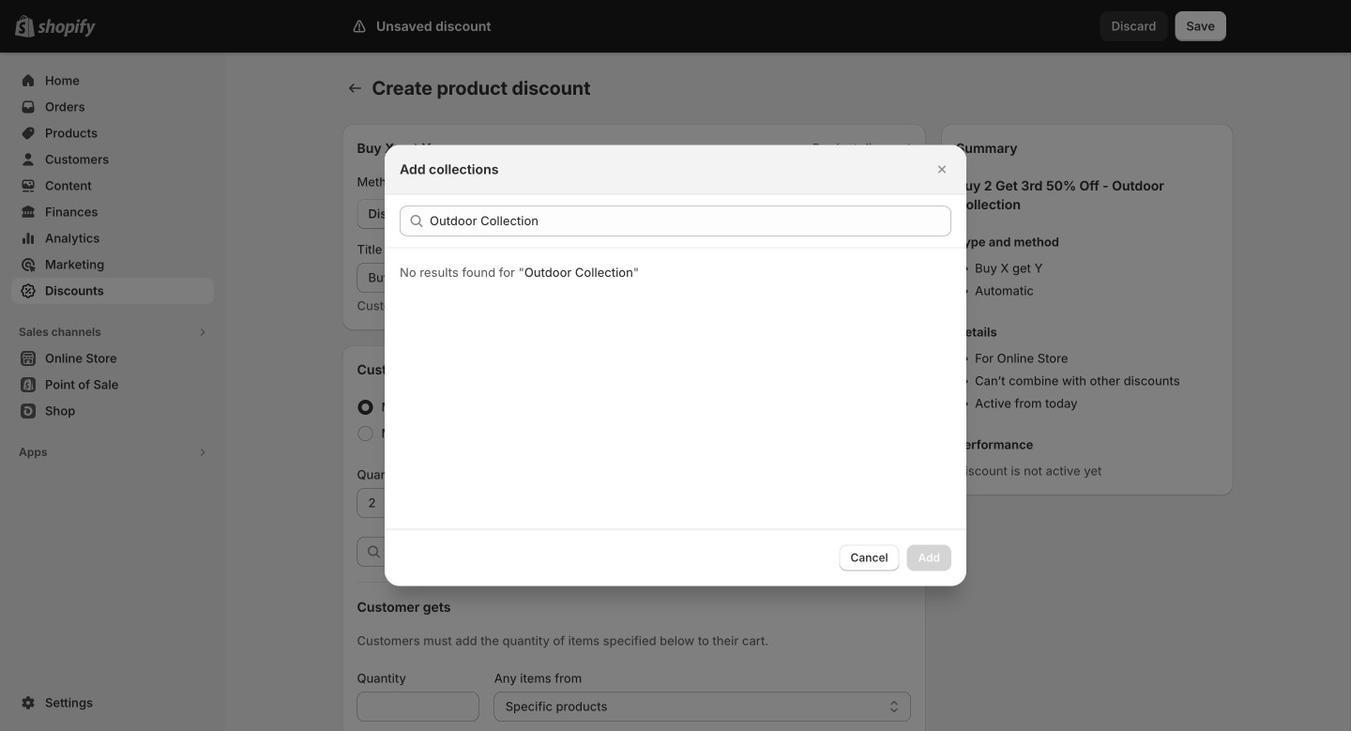 Task type: locate. For each thing, give the bounding box(es) containing it.
Search collections text field
[[430, 206, 952, 236]]

dialog
[[0, 145, 1352, 586]]



Task type: vqa. For each thing, say whether or not it's contained in the screenshot.
"Shopify" 'image'
yes



Task type: describe. For each thing, give the bounding box(es) containing it.
shopify image
[[38, 19, 96, 37]]



